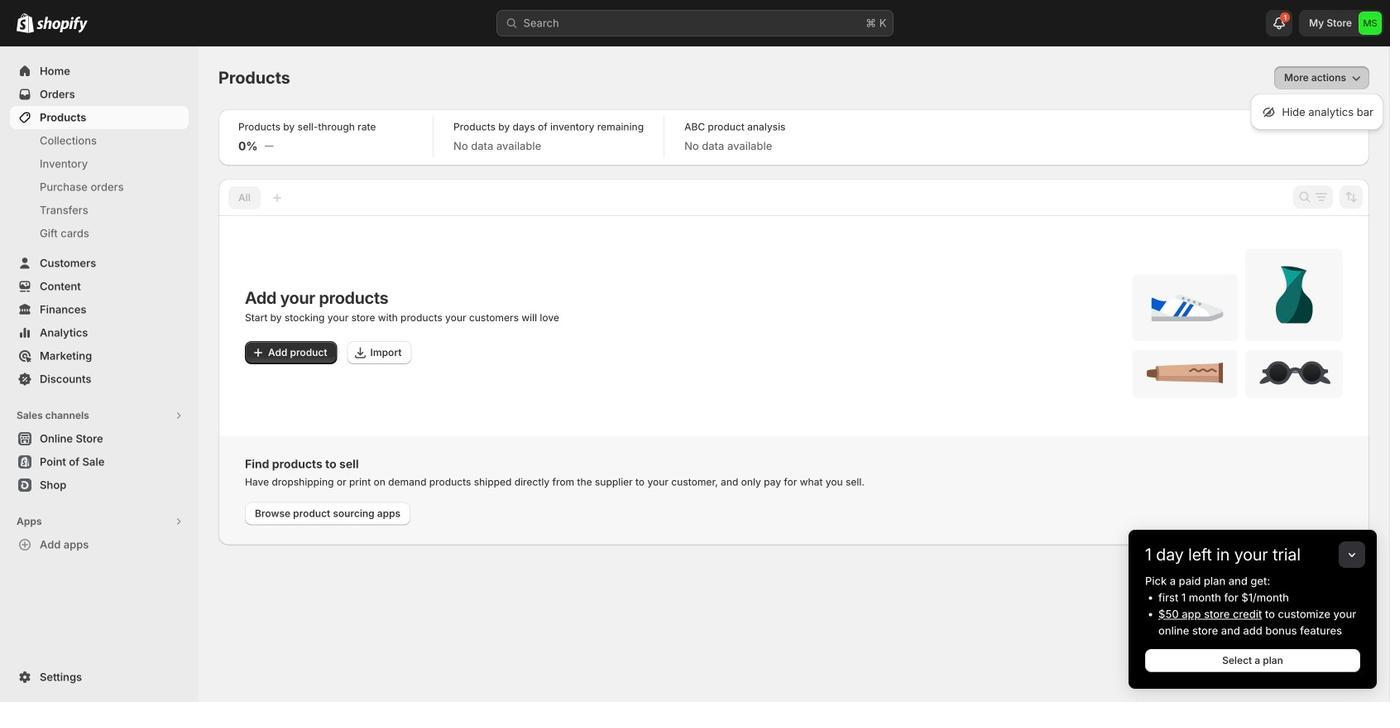 Task type: locate. For each thing, give the bounding box(es) containing it.
start by stocking your store with products your customers will love image
[[1133, 249, 1344, 398]]

0 horizontal spatial shopify image
[[17, 13, 34, 33]]

shopify image
[[17, 13, 34, 33], [36, 16, 88, 33]]

my store image
[[1359, 12, 1383, 35]]



Task type: vqa. For each thing, say whether or not it's contained in the screenshot.
leftmost Shopify image
yes



Task type: describe. For each thing, give the bounding box(es) containing it.
1 horizontal spatial shopify image
[[36, 16, 88, 33]]



